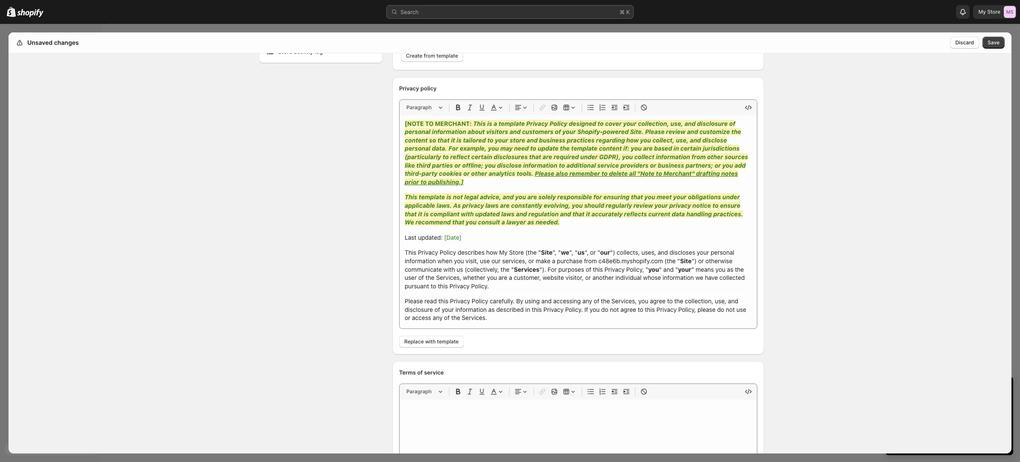 Task type: locate. For each thing, give the bounding box(es) containing it.
paragraph down the of
[[407, 388, 432, 395]]

1 horizontal spatial store
[[988, 9, 1001, 15]]

store
[[988, 9, 1001, 15], [278, 48, 292, 55]]

terms
[[399, 369, 416, 376]]

0 vertical spatial paragraph
[[407, 104, 432, 111]]

privacy policy
[[399, 85, 437, 92]]

from
[[424, 52, 435, 59]]

store activity log
[[278, 48, 323, 55]]

policy
[[421, 85, 437, 92]]

save
[[988, 39, 1000, 46]]

template inside button
[[437, 338, 459, 345]]

paragraph
[[407, 104, 432, 111], [407, 388, 432, 395]]

replace with template
[[405, 338, 459, 345]]

1 vertical spatial paragraph button
[[403, 387, 446, 397]]

k
[[627, 9, 630, 15]]

paragraph button
[[403, 102, 446, 113], [403, 387, 446, 397]]

paragraph button down 'terms of service'
[[403, 387, 446, 397]]

terms of service
[[399, 369, 444, 376]]

0 horizontal spatial store
[[278, 48, 292, 55]]

1 vertical spatial store
[[278, 48, 292, 55]]

template right with
[[437, 338, 459, 345]]

paragraph button down policy
[[403, 102, 446, 113]]

my store image
[[1005, 6, 1017, 18]]

0 vertical spatial template
[[437, 52, 458, 59]]

privacy
[[399, 85, 419, 92]]

replace with template button
[[399, 336, 464, 348]]

paragraph down privacy policy
[[407, 104, 432, 111]]

1 vertical spatial template
[[437, 338, 459, 345]]

unsaved
[[27, 39, 53, 46]]

changes
[[54, 39, 79, 46]]

1 paragraph button from the top
[[403, 102, 446, 113]]

1 paragraph from the top
[[407, 104, 432, 111]]

dialog
[[1016, 32, 1021, 454]]

settings
[[26, 39, 50, 46]]

unsaved changes
[[27, 39, 79, 46]]

store left 'activity'
[[278, 48, 292, 55]]

2 paragraph from the top
[[407, 388, 432, 395]]

template right the from
[[437, 52, 458, 59]]

shopify image
[[17, 9, 44, 17]]

template inside button
[[437, 52, 458, 59]]

⌘
[[620, 9, 625, 15]]

template
[[437, 52, 458, 59], [437, 338, 459, 345]]

0 vertical spatial paragraph button
[[403, 102, 446, 113]]

1 vertical spatial paragraph
[[407, 388, 432, 395]]

store right my
[[988, 9, 1001, 15]]



Task type: vqa. For each thing, say whether or not it's contained in the screenshot.
transfers link
no



Task type: describe. For each thing, give the bounding box(es) containing it.
store activity log link
[[265, 46, 377, 58]]

settings dialog
[[9, 0, 1012, 462]]

service
[[424, 369, 444, 376]]

0 vertical spatial store
[[988, 9, 1001, 15]]

3 days left in your trial element
[[886, 399, 1014, 455]]

with
[[425, 338, 436, 345]]

template for replace with template
[[437, 338, 459, 345]]

shopify image
[[7, 7, 16, 17]]

save button
[[983, 37, 1005, 49]]

replace
[[405, 338, 424, 345]]

log
[[315, 48, 323, 55]]

2 paragraph button from the top
[[403, 387, 446, 397]]

of
[[418, 369, 423, 376]]

create
[[406, 52, 423, 59]]

search
[[401, 9, 419, 15]]

discard button
[[951, 37, 980, 49]]

paragraph for 1st paragraph dropdown button
[[407, 104, 432, 111]]

my
[[979, 9, 987, 15]]

⌘ k
[[620, 9, 630, 15]]

activity
[[294, 48, 313, 55]]

template for create from template
[[437, 52, 458, 59]]

create from template button
[[401, 50, 464, 62]]

create from template
[[406, 52, 458, 59]]

my store
[[979, 9, 1001, 15]]

store inside 'link'
[[278, 48, 292, 55]]

paragraph for first paragraph dropdown button from the bottom of the settings dialog
[[407, 388, 432, 395]]

discard
[[956, 39, 975, 46]]



